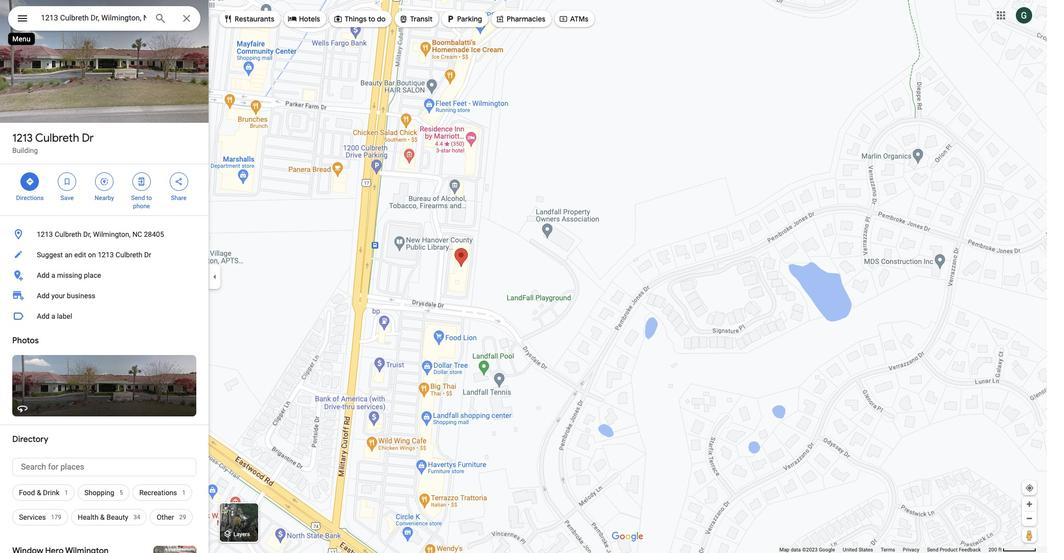 Task type: describe. For each thing, give the bounding box(es) containing it.
 things to do
[[334, 13, 386, 25]]

hotels
[[299, 14, 320, 24]]

1213 culbreth dr main content
[[0, 0, 209, 553]]

send product feedback button
[[928, 546, 982, 553]]

transit
[[410, 14, 433, 24]]

nearby
[[95, 194, 114, 202]]


[[100, 176, 109, 187]]

do
[[377, 14, 386, 24]]

& for drink
[[37, 489, 41, 497]]

recreations 1
[[139, 489, 186, 497]]

dr inside 1213 culbreth dr building
[[82, 131, 94, 145]]

your
[[51, 292, 65, 300]]

services
[[19, 513, 46, 521]]

terms button
[[881, 546, 896, 553]]


[[224, 13, 233, 25]]

add for add a missing place
[[37, 271, 50, 279]]

food & drink 1
[[19, 489, 68, 497]]

dr,
[[83, 230, 91, 238]]

179
[[51, 514, 61, 521]]

united states
[[843, 547, 874, 553]]

 parking
[[446, 13, 482, 25]]

2 vertical spatial 1213
[[98, 251, 114, 259]]


[[25, 176, 34, 187]]

other 29
[[157, 513, 186, 521]]

a for missing
[[51, 271, 55, 279]]

shopping
[[84, 489, 114, 497]]

show street view coverage image
[[1023, 528, 1038, 543]]

privacy
[[903, 547, 920, 553]]

200
[[989, 547, 998, 553]]

add for add a label
[[37, 312, 50, 320]]

29
[[179, 514, 186, 521]]

terms
[[881, 547, 896, 553]]

edit
[[74, 251, 86, 259]]

label
[[57, 312, 72, 320]]


[[334, 13, 343, 25]]

footer inside google maps element
[[780, 546, 989, 553]]

place
[[84, 271, 101, 279]]

wilmington,
[[93, 230, 131, 238]]

states
[[859, 547, 874, 553]]

add a missing place button
[[0, 265, 209, 286]]

atms
[[570, 14, 589, 24]]

add a label button
[[0, 306, 209, 326]]

collapse side panel image
[[209, 271, 221, 282]]

culbreth for dr,
[[55, 230, 82, 238]]

none text field inside 1213 culbreth dr "main content"
[[12, 458, 196, 476]]


[[137, 176, 146, 187]]

google
[[820, 547, 836, 553]]

send to phone
[[131, 194, 152, 210]]

to inside send to phone
[[147, 194, 152, 202]]

zoom out image
[[1026, 515, 1034, 522]]

a for label
[[51, 312, 55, 320]]

 hotels
[[288, 13, 320, 25]]

28405
[[144, 230, 164, 238]]

other
[[157, 513, 174, 521]]

drink
[[43, 489, 59, 497]]

things
[[345, 14, 367, 24]]

1213 Culbreth Dr, Wilmington, NC 28405 field
[[8, 6, 201, 31]]

suggest
[[37, 251, 63, 259]]


[[288, 13, 297, 25]]

directory
[[12, 434, 48, 445]]

services 179
[[19, 513, 61, 521]]

zoom in image
[[1026, 500, 1034, 508]]

add your business link
[[0, 286, 209, 306]]

beauty
[[107, 513, 128, 521]]

 search field
[[8, 6, 201, 33]]

 atms
[[559, 13, 589, 25]]



Task type: vqa. For each thing, say whether or not it's contained in the screenshot.
Other
yes



Task type: locate. For each thing, give the bounding box(es) containing it.
culbreth down nc
[[116, 251, 142, 259]]

2 vertical spatial add
[[37, 312, 50, 320]]

1213 for dr
[[12, 131, 33, 145]]

suggest an edit on 1213 culbreth dr button
[[0, 245, 209, 265]]

1 horizontal spatial to
[[369, 14, 376, 24]]

200 ft button
[[989, 547, 1037, 553]]

& for beauty
[[100, 513, 105, 521]]

1213 right on
[[98, 251, 114, 259]]

dr inside button
[[144, 251, 151, 259]]

1 vertical spatial 1213
[[37, 230, 53, 238]]

building
[[12, 146, 38, 155]]

health & beauty 34
[[78, 513, 140, 521]]

0 horizontal spatial to
[[147, 194, 152, 202]]

0 vertical spatial 1213
[[12, 131, 33, 145]]

a inside button
[[51, 312, 55, 320]]

1
[[65, 489, 68, 496], [182, 489, 186, 496]]

1213 up 'building'
[[12, 131, 33, 145]]

phone
[[133, 203, 150, 210]]

0 vertical spatial add
[[37, 271, 50, 279]]

1 vertical spatial &
[[100, 513, 105, 521]]

layers
[[234, 531, 250, 538]]

united
[[843, 547, 858, 553]]

1213 culbreth dr building
[[12, 131, 94, 155]]

add
[[37, 271, 50, 279], [37, 292, 50, 300], [37, 312, 50, 320]]

restaurants
[[235, 14, 275, 24]]

0 vertical spatial send
[[131, 194, 145, 202]]

 restaurants
[[224, 13, 275, 25]]

culbreth left dr,
[[55, 230, 82, 238]]

pharmacies
[[507, 14, 546, 24]]

 pharmacies
[[496, 13, 546, 25]]

add a missing place
[[37, 271, 101, 279]]

 transit
[[399, 13, 433, 25]]

send inside send to phone
[[131, 194, 145, 202]]

1 vertical spatial send
[[928, 547, 939, 553]]

1 vertical spatial culbreth
[[55, 230, 82, 238]]

1 horizontal spatial dr
[[144, 251, 151, 259]]

data
[[791, 547, 801, 553]]

1 horizontal spatial send
[[928, 547, 939, 553]]

culbreth
[[35, 131, 79, 145], [55, 230, 82, 238], [116, 251, 142, 259]]


[[559, 13, 568, 25]]

google maps element
[[0, 0, 1048, 553]]

add left your
[[37, 292, 50, 300]]

recreations
[[139, 489, 177, 497]]

& right health
[[100, 513, 105, 521]]

add inside button
[[37, 271, 50, 279]]

dr
[[82, 131, 94, 145], [144, 251, 151, 259]]

1 vertical spatial dr
[[144, 251, 151, 259]]

to left do
[[369, 14, 376, 24]]

2 add from the top
[[37, 292, 50, 300]]

0 horizontal spatial send
[[131, 194, 145, 202]]

map
[[780, 547, 790, 553]]

1213 culbreth dr, wilmington, nc 28405 button
[[0, 224, 209, 245]]

a inside button
[[51, 271, 55, 279]]

culbreth up 'building'
[[35, 131, 79, 145]]

a
[[51, 271, 55, 279], [51, 312, 55, 320]]

0 horizontal spatial 1213
[[12, 131, 33, 145]]

on
[[88, 251, 96, 259]]

send for send product feedback
[[928, 547, 939, 553]]

send
[[131, 194, 145, 202], [928, 547, 939, 553]]

2 1 from the left
[[182, 489, 186, 496]]

1 horizontal spatial 1
[[182, 489, 186, 496]]

to inside the  things to do
[[369, 14, 376, 24]]

share
[[171, 194, 187, 202]]


[[63, 176, 72, 187]]

to up phone
[[147, 194, 152, 202]]

add a label
[[37, 312, 72, 320]]

1213 inside 1213 culbreth dr building
[[12, 131, 33, 145]]

google account: greg robinson  
(robinsongreg175@gmail.com) image
[[1017, 7, 1033, 23]]

suggest an edit on 1213 culbreth dr
[[37, 251, 151, 259]]

save
[[61, 194, 74, 202]]

culbreth for dr
[[35, 131, 79, 145]]

send product feedback
[[928, 547, 982, 553]]

1 right drink
[[65, 489, 68, 496]]

1213 for dr,
[[37, 230, 53, 238]]

0 vertical spatial dr
[[82, 131, 94, 145]]

ft
[[999, 547, 1003, 553]]

business
[[67, 292, 95, 300]]

0 vertical spatial to
[[369, 14, 376, 24]]

1213 up "suggest"
[[37, 230, 53, 238]]

privacy button
[[903, 546, 920, 553]]


[[446, 13, 455, 25]]

show your location image
[[1026, 484, 1035, 493]]

send up phone
[[131, 194, 145, 202]]

1 vertical spatial a
[[51, 312, 55, 320]]

map data ©2023 google
[[780, 547, 836, 553]]

2 horizontal spatial 1213
[[98, 251, 114, 259]]


[[496, 13, 505, 25]]

add inside button
[[37, 312, 50, 320]]

parking
[[457, 14, 482, 24]]

1 up 29
[[182, 489, 186, 496]]

add left label
[[37, 312, 50, 320]]

0 vertical spatial a
[[51, 271, 55, 279]]

1 horizontal spatial &
[[100, 513, 105, 521]]

add for add your business
[[37, 292, 50, 300]]


[[16, 11, 29, 26]]

1 1 from the left
[[65, 489, 68, 496]]

missing
[[57, 271, 82, 279]]

0 vertical spatial &
[[37, 489, 41, 497]]

add your business
[[37, 292, 95, 300]]

footer containing map data ©2023 google
[[780, 546, 989, 553]]

1 inside recreations 1
[[182, 489, 186, 496]]

0 horizontal spatial 1
[[65, 489, 68, 496]]

2 vertical spatial culbreth
[[116, 251, 142, 259]]

5
[[120, 489, 123, 496]]

1 horizontal spatial 1213
[[37, 230, 53, 238]]

©2023
[[803, 547, 818, 553]]

0 horizontal spatial dr
[[82, 131, 94, 145]]

nc
[[132, 230, 142, 238]]

1 add from the top
[[37, 271, 50, 279]]

&
[[37, 489, 41, 497], [100, 513, 105, 521]]

a left label
[[51, 312, 55, 320]]

None text field
[[12, 458, 196, 476]]

3 add from the top
[[37, 312, 50, 320]]

product
[[940, 547, 958, 553]]

to
[[369, 14, 376, 24], [147, 194, 152, 202]]

1 vertical spatial add
[[37, 292, 50, 300]]

feedback
[[960, 547, 982, 553]]

1213 culbreth dr, wilmington, nc 28405
[[37, 230, 164, 238]]


[[399, 13, 408, 25]]

an
[[65, 251, 73, 259]]

1 inside food & drink 1
[[65, 489, 68, 496]]

photos
[[12, 336, 39, 346]]

directions
[[16, 194, 44, 202]]

None field
[[41, 12, 146, 24]]

0 vertical spatial culbreth
[[35, 131, 79, 145]]

send left product
[[928, 547, 939, 553]]

culbreth inside 1213 culbreth dr building
[[35, 131, 79, 145]]

health
[[78, 513, 99, 521]]

actions for 1213 culbreth dr region
[[0, 164, 209, 215]]

0 horizontal spatial &
[[37, 489, 41, 497]]

a left 'missing'
[[51, 271, 55, 279]]

1 a from the top
[[51, 271, 55, 279]]

 button
[[8, 6, 37, 33]]

footer
[[780, 546, 989, 553]]

1 vertical spatial to
[[147, 194, 152, 202]]

2 a from the top
[[51, 312, 55, 320]]

food
[[19, 489, 35, 497]]

send inside button
[[928, 547, 939, 553]]


[[174, 176, 183, 187]]

send for send to phone
[[131, 194, 145, 202]]

shopping 5
[[84, 489, 123, 497]]

none field inside 1213 culbreth dr, wilmington, nc 28405 field
[[41, 12, 146, 24]]

add down "suggest"
[[37, 271, 50, 279]]

200 ft
[[989, 547, 1003, 553]]

& right food
[[37, 489, 41, 497]]

34
[[134, 514, 140, 521]]

united states button
[[843, 546, 874, 553]]



